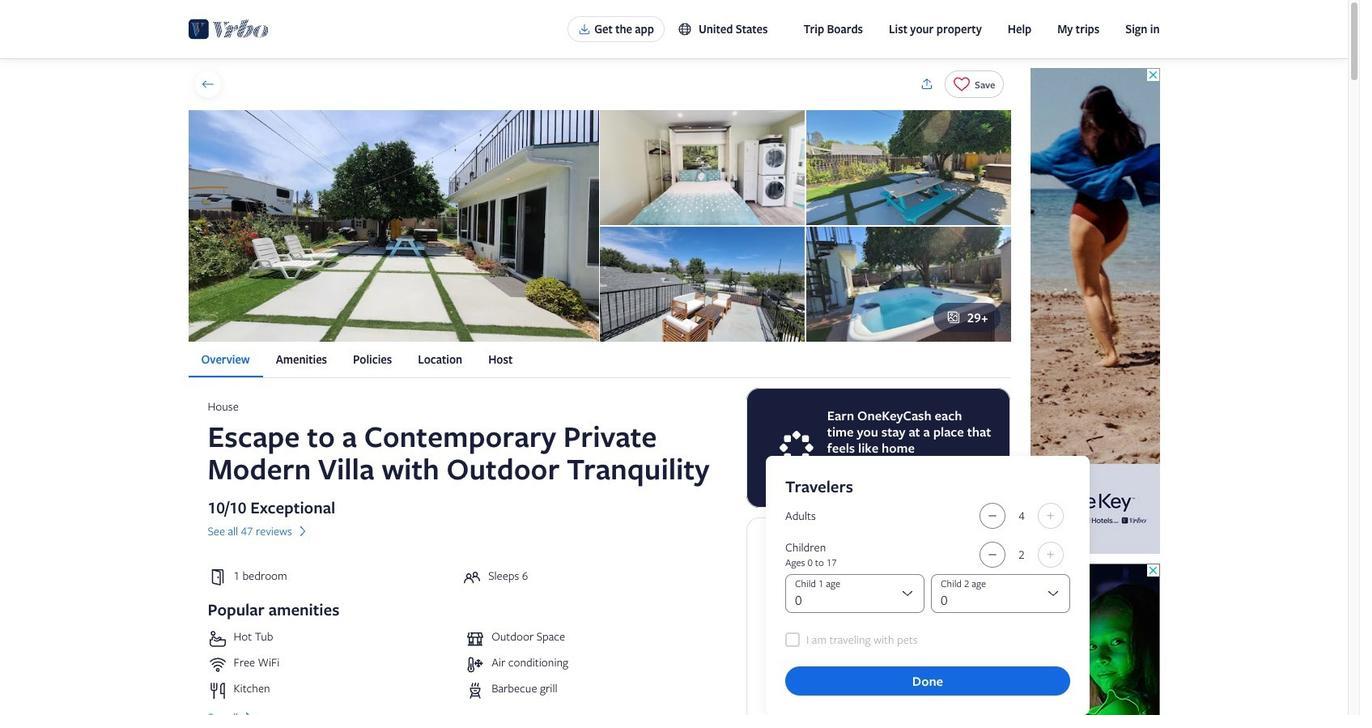 Task type: locate. For each thing, give the bounding box(es) containing it.
children - image
[[983, 548, 1003, 561]]

property grounds image
[[188, 110, 599, 342], [807, 110, 1011, 225], [601, 227, 805, 342], [807, 227, 1011, 342]]

download the app button image
[[578, 23, 591, 36]]

vrbo logo image
[[188, 16, 269, 42]]

list
[[188, 342, 1011, 377]]

medium image
[[295, 524, 310, 539]]

list item
[[208, 629, 459, 649], [466, 629, 717, 649], [208, 655, 459, 675], [466, 655, 717, 675], [208, 681, 459, 701], [466, 681, 717, 701]]

share image
[[920, 77, 935, 92]]

children + image
[[1041, 548, 1061, 561]]

small image
[[766, 583, 781, 598]]



Task type: describe. For each thing, give the bounding box(es) containing it.
adults - image
[[983, 510, 1003, 522]]

adults + image
[[1041, 510, 1061, 522]]

medium image
[[242, 710, 256, 715]]

room image
[[601, 110, 805, 225]]

show all 29 images image
[[947, 310, 961, 325]]

see all properties image
[[200, 77, 215, 92]]

small image
[[678, 22, 699, 36]]



Task type: vqa. For each thing, say whether or not it's contained in the screenshot.
the Children - icon at the right of the page
yes



